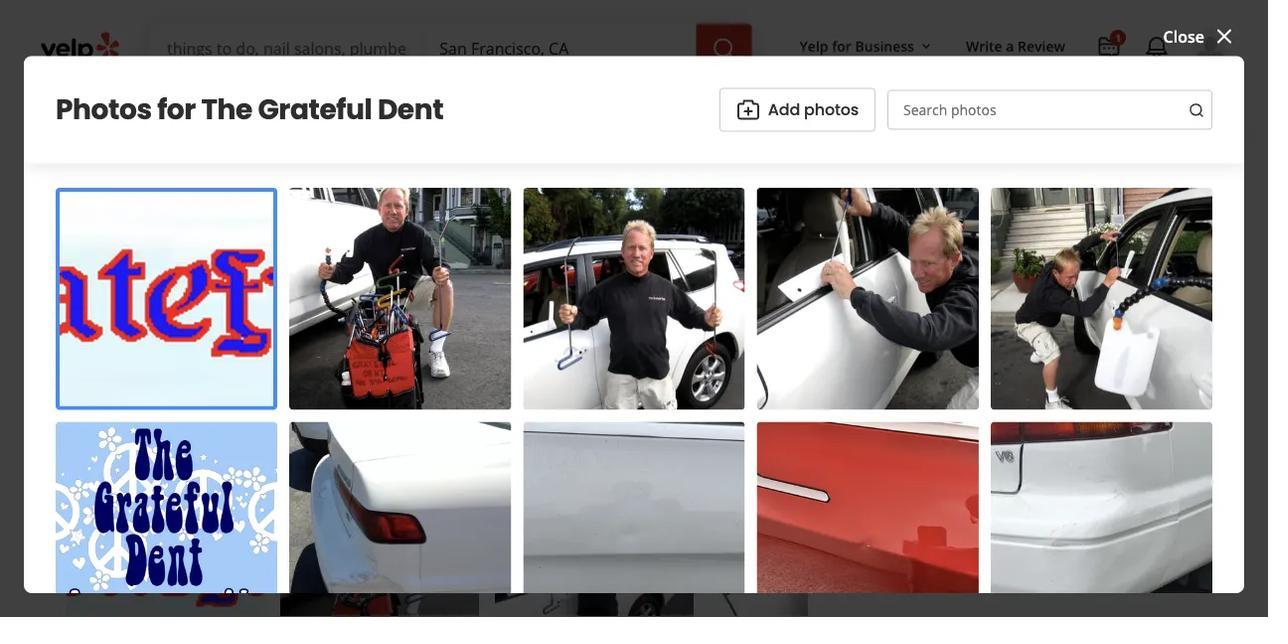 Task type: describe. For each thing, give the bounding box(es) containing it.
mobile dent repair link
[[273, 282, 426, 304]]

photos for the grateful dent
[[56, 90, 443, 129]]

user actions element
[[784, 25, 1256, 147]]

4.9
[[252, 238, 275, 260]]

search image
[[712, 37, 736, 61]]

write a review
[[113, 342, 224, 364]]

16 chevron down v2 image
[[918, 38, 934, 54]]

thegratefuldent.com link
[[856, 188, 1022, 209]]

for for the
[[157, 90, 196, 129]]

24 directions v2 image
[[1162, 300, 1186, 324]]

notifications image
[[1145, 36, 1169, 60]]

yelp
[[800, 36, 828, 55]]

area
[[960, 301, 997, 322]]

edit
[[446, 287, 468, 303]]

yelp for business button
[[792, 28, 942, 64]]

business categories element
[[151, 72, 1228, 129]]

photos & videos element
[[0, 0, 1268, 617]]

home services link
[[288, 72, 444, 129]]

6090
[[930, 244, 966, 266]]

24 chevron down v2 image for home services
[[404, 86, 428, 110]]

shops
[[218, 282, 265, 304]]

add photo
[[296, 342, 379, 364]]

photos & videos
[[66, 440, 222, 467]]

24 close v2 image
[[1212, 25, 1236, 48]]

(67
[[279, 238, 302, 260]]

yelp for business
[[800, 36, 914, 55]]

4.9 (67 reviews)
[[252, 238, 370, 260]]

dent for photos for the grateful dent
[[377, 90, 443, 129]]

add photos link
[[719, 88, 875, 132]]

24 add photo v2 image
[[736, 98, 760, 122]]

videos
[[157, 440, 222, 467]]

review
[[1018, 36, 1065, 55]]

(67 reviews) link
[[279, 238, 370, 260]]

&
[[137, 440, 153, 467]]

claimed
[[86, 282, 148, 304]]

1 vertical spatial the
[[66, 164, 154, 231]]

24 chevron down v2 image for restaurants
[[249, 86, 273, 110]]

service
[[899, 301, 955, 322]]

dent for body shops , mobile dent repair
[[331, 282, 370, 304]]

body
[[174, 282, 214, 304]]

photos inside see all 38 photos link
[[721, 442, 776, 463]]

2 photo of the grateful dent - san francisco, ca, us. image from the left
[[280, 491, 479, 617]]

the inside "photos & videos" element
[[201, 90, 252, 129]]

(415)
[[856, 244, 894, 266]]

24 save outline v2 image
[[539, 341, 563, 365]]

home services
[[304, 88, 400, 107]]

add photos
[[768, 99, 859, 121]]

16 claim filled v2 image
[[66, 285, 81, 301]]

restaurants
[[167, 88, 245, 107]]

for for business
[[832, 36, 852, 55]]

body shops link
[[174, 282, 265, 304]]

38
[[698, 442, 717, 463]]

close
[[1163, 25, 1204, 47]]

1
[[1115, 31, 1121, 44]]

previous image
[[78, 554, 100, 578]]

home
[[304, 88, 344, 107]]

photos for photos & videos
[[66, 440, 133, 467]]

follow button
[[635, 331, 749, 375]]

thegratefuldent.com
[[856, 188, 1022, 209]]



Task type: vqa. For each thing, say whether or not it's contained in the screenshot.
Field
no



Task type: locate. For each thing, give the bounding box(es) containing it.
a inside 'element'
[[1006, 36, 1014, 55]]

0 vertical spatial for
[[832, 36, 852, 55]]

0 horizontal spatial photos
[[721, 442, 776, 463]]

2 24 chevron down v2 image from the left
[[404, 86, 428, 110]]

a
[[1006, 36, 1014, 55], [158, 342, 169, 364]]

None search field
[[151, 24, 756, 72]]

1 horizontal spatial write
[[966, 36, 1002, 55]]

write for write a review
[[966, 36, 1002, 55]]

write for write a review
[[113, 342, 154, 364]]

reviews)
[[306, 238, 370, 260]]

for inside "photos & videos" element
[[157, 90, 196, 129]]

0 horizontal spatial the
[[66, 164, 154, 231]]

the left the home
[[201, 90, 252, 129]]

1 horizontal spatial photos
[[804, 99, 859, 121]]

grateful inside "photos & videos" element
[[258, 90, 372, 129]]

the up 4.9 star rating 'image'
[[66, 164, 154, 231]]

services
[[347, 88, 400, 107]]

0 vertical spatial photos
[[804, 99, 859, 121]]

1 horizontal spatial a
[[1006, 36, 1014, 55]]

add right '24 add photo v2'
[[768, 99, 800, 121]]

share
[[452, 342, 498, 364]]

photos
[[56, 90, 152, 129], [66, 440, 133, 467]]

follow
[[683, 342, 732, 364]]

0 horizontal spatial add
[[296, 342, 328, 364]]

add inside "link"
[[768, 99, 800, 121]]

0 horizontal spatial write
[[113, 342, 154, 364]]

write right 24 star v2 icon
[[113, 342, 154, 364]]

save
[[571, 342, 610, 364]]

write left review
[[966, 36, 1002, 55]]

dent inside "photos & videos" element
[[377, 90, 443, 129]]

24 chevron down v2 image right services
[[404, 86, 428, 110]]

a left the 'review'
[[158, 342, 169, 364]]

2 vertical spatial dent
[[331, 282, 370, 304]]

next image
[[773, 554, 795, 578]]

0 vertical spatial grateful
[[258, 90, 372, 129]]

24 chevron down v2 image inside restaurants link
[[249, 86, 273, 110]]

24 camera v2 image
[[264, 341, 288, 365]]

write inside write a review link
[[113, 342, 154, 364]]

1 vertical spatial write
[[113, 342, 154, 364]]

1 vertical spatial photos
[[66, 440, 133, 467]]

24 share v2 image
[[420, 341, 444, 365]]

photo
[[332, 342, 379, 364]]

the grateful dent
[[66, 164, 486, 231]]

write
[[966, 36, 1002, 55], [113, 342, 154, 364]]

596-
[[898, 244, 930, 266]]

review
[[173, 342, 224, 364]]

photos for photos for the grateful dent
[[56, 90, 152, 129]]

24 add v2 image
[[652, 341, 675, 365]]

dent
[[377, 90, 443, 129], [372, 164, 486, 231], [331, 282, 370, 304]]

view service area
[[856, 301, 997, 322]]

grateful
[[258, 90, 372, 129], [164, 164, 362, 231]]

add
[[768, 99, 800, 121], [296, 342, 328, 364]]

see
[[643, 442, 671, 463]]

write inside write a review link
[[966, 36, 1002, 55]]

1 vertical spatial for
[[157, 90, 196, 129]]

close button
[[1163, 24, 1236, 48]]

1 photo of the grateful dent - san francisco, ca, us. image from the left
[[66, 491, 264, 617]]

for
[[832, 36, 852, 55], [157, 90, 196, 129]]

1 horizontal spatial 24 chevron down v2 image
[[404, 86, 428, 110]]

1 vertical spatial add
[[296, 342, 328, 364]]

24 chevron down v2 image right "restaurants"
[[249, 86, 273, 110]]

photo of the grateful dent - san francisco, ca, us. image
[[66, 491, 264, 617], [280, 491, 479, 617], [495, 491, 694, 617]]

24 arrow right v2 image
[[784, 441, 808, 465]]

1 24 chevron down v2 image from the left
[[249, 86, 273, 110]]

edit button
[[438, 284, 476, 307]]

1 button
[[1089, 28, 1129, 68]]

save button
[[523, 331, 627, 375]]

1 horizontal spatial the
[[201, 90, 252, 129]]

0 vertical spatial write
[[966, 36, 1002, 55]]

0 vertical spatial a
[[1006, 36, 1014, 55]]

1 horizontal spatial for
[[832, 36, 852, 55]]

search image
[[1189, 102, 1204, 118]]

mobile
[[273, 282, 327, 304]]

add right '24 camera v2' icon
[[296, 342, 328, 364]]

(415) 596-6090
[[856, 244, 966, 266]]

24 chevron down v2 image inside home services link
[[404, 86, 428, 110]]

1 vertical spatial photos
[[721, 442, 776, 463]]

0 horizontal spatial for
[[157, 90, 196, 129]]

0 vertical spatial dent
[[377, 90, 443, 129]]

24 chevron down v2 image
[[249, 86, 273, 110], [404, 86, 428, 110]]

write a review
[[966, 36, 1065, 55]]

24 project v2 image
[[1097, 36, 1121, 60]]

a for review
[[1006, 36, 1014, 55]]

Search photos text field
[[887, 90, 1212, 130]]

1 horizontal spatial add
[[768, 99, 800, 121]]

repair
[[374, 282, 426, 304]]

2 horizontal spatial photo of the grateful dent - san francisco, ca, us. image
[[495, 491, 694, 617]]

all
[[675, 442, 694, 463]]

photos inside add photos "link"
[[804, 99, 859, 121]]

1 vertical spatial a
[[158, 342, 169, 364]]

add for add photo
[[296, 342, 328, 364]]

photos right '38'
[[721, 442, 776, 463]]

see all 38 photos
[[643, 442, 776, 463]]

view service area link
[[856, 301, 997, 322]]

view
[[856, 301, 894, 322]]

a left review
[[1006, 36, 1014, 55]]

share button
[[403, 331, 515, 375]]

0 horizontal spatial 24 chevron down v2 image
[[249, 86, 273, 110]]

0 horizontal spatial photo of the grateful dent - san francisco, ca, us. image
[[66, 491, 264, 617]]

photos down 'yelp'
[[804, 99, 859, 121]]

0 horizontal spatial a
[[158, 342, 169, 364]]

24 star v2 image
[[81, 341, 105, 365]]

restaurants link
[[151, 72, 288, 129]]

body shops , mobile dent repair
[[174, 282, 426, 304]]

0 vertical spatial photos
[[56, 90, 152, 129]]

business
[[855, 36, 914, 55]]

for inside button
[[832, 36, 852, 55]]

the
[[201, 90, 252, 129], [66, 164, 154, 231]]

24 external link v2 image
[[1162, 187, 1186, 211]]

,
[[265, 282, 269, 304]]

4.9 star rating image
[[66, 234, 240, 265]]

photos
[[804, 99, 859, 121], [721, 442, 776, 463]]

add photo link
[[248, 331, 395, 375]]

1 horizontal spatial photo of the grateful dent - san francisco, ca, us. image
[[280, 491, 479, 617]]

a for review
[[158, 342, 169, 364]]

1 vertical spatial dent
[[372, 164, 486, 231]]

write a review link
[[66, 331, 240, 375]]

0 vertical spatial the
[[201, 90, 252, 129]]

24 phone v2 image
[[1162, 243, 1186, 267]]

3 photo of the grateful dent - san francisco, ca, us. image from the left
[[495, 491, 694, 617]]

see all 38 photos link
[[643, 441, 808, 465]]

add for add photos
[[768, 99, 800, 121]]

1 vertical spatial grateful
[[164, 164, 362, 231]]

0 vertical spatial add
[[768, 99, 800, 121]]

write a review link
[[958, 28, 1073, 64]]



